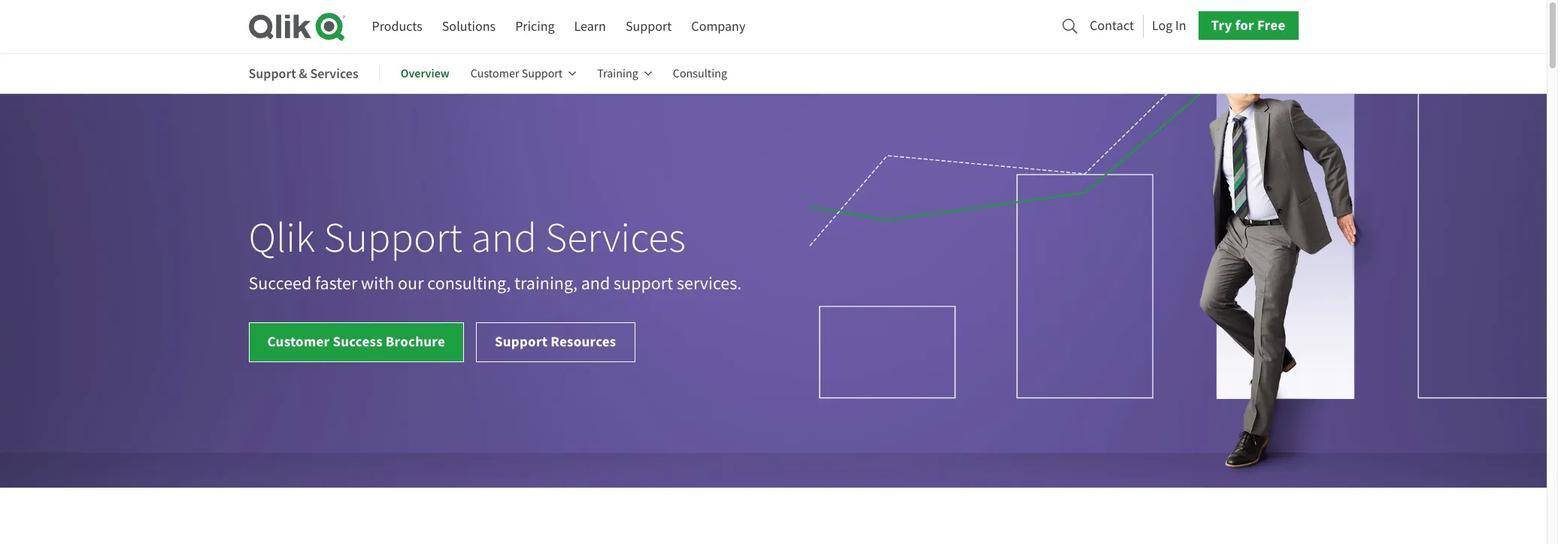 Task type: describe. For each thing, give the bounding box(es) containing it.
customer success brochure
[[267, 332, 445, 351]]

products
[[372, 18, 422, 35]]

resources
[[551, 332, 616, 351]]

customer success brochure link
[[249, 322, 464, 362]]

contact
[[1090, 17, 1134, 34]]

brochure
[[386, 332, 445, 351]]

success
[[333, 332, 383, 351]]

learn link
[[574, 13, 606, 41]]

log
[[1152, 17, 1173, 34]]

learn
[[574, 18, 606, 35]]

solutions link
[[442, 13, 496, 41]]

try
[[1211, 16, 1232, 35]]

support resources
[[495, 332, 616, 351]]

faster
[[315, 272, 357, 294]]

support for support
[[626, 18, 672, 35]]

contact link
[[1090, 13, 1134, 38]]

qlik main element
[[372, 11, 1298, 41]]

log in link
[[1152, 13, 1186, 38]]

support inside "qlik support and services succeed faster with our consulting, training, and support services."
[[324, 212, 463, 264]]

services inside "qlik support and services succeed faster with our consulting, training, and support services."
[[545, 212, 686, 264]]

training
[[597, 66, 638, 81]]

1 horizontal spatial and
[[581, 272, 610, 294]]

menu bar inside qlik main element
[[372, 13, 746, 41]]

training,
[[514, 272, 578, 294]]

try for free
[[1211, 16, 1286, 35]]

pricing
[[515, 18, 555, 35]]

training link
[[597, 56, 652, 92]]

products link
[[372, 13, 422, 41]]

free
[[1257, 16, 1286, 35]]

services inside menu bar
[[310, 64, 358, 82]]

succeed
[[249, 272, 312, 294]]

in
[[1175, 17, 1186, 34]]

services.
[[677, 272, 742, 294]]

support link
[[626, 13, 672, 41]]

customer for customer success brochure
[[267, 332, 330, 351]]

support for support & services
[[249, 64, 296, 82]]

support & services menu bar
[[249, 56, 748, 92]]

log in
[[1152, 17, 1186, 34]]

qlik support and services succeed faster with our consulting, training, and support services.
[[249, 212, 742, 294]]



Task type: locate. For each thing, give the bounding box(es) containing it.
customer left "success"
[[267, 332, 330, 351]]

0 horizontal spatial customer
[[267, 332, 330, 351]]

company link
[[691, 13, 746, 41]]

and left support
[[581, 272, 610, 294]]

0 vertical spatial services
[[310, 64, 358, 82]]

support
[[614, 272, 673, 294]]

consulting
[[673, 66, 727, 81]]

1 vertical spatial customer
[[267, 332, 330, 351]]

go to the home page. image
[[249, 12, 345, 41]]

support resources link
[[476, 322, 635, 362]]

try for free link
[[1198, 11, 1298, 40]]

1 vertical spatial services
[[545, 212, 686, 264]]

qlik
[[249, 212, 315, 264]]

customer
[[471, 66, 519, 81], [267, 332, 330, 351]]

customer support link
[[471, 56, 576, 92]]

customer for customer support
[[471, 66, 519, 81]]

support up with
[[324, 212, 463, 264]]

solutions
[[442, 18, 496, 35]]

consulting link
[[673, 56, 727, 92]]

1 vertical spatial and
[[581, 272, 610, 294]]

support
[[626, 18, 672, 35], [249, 64, 296, 82], [522, 66, 563, 81], [324, 212, 463, 264], [495, 332, 548, 351]]

0 horizontal spatial and
[[471, 212, 537, 264]]

pricing link
[[515, 13, 555, 41]]

and
[[471, 212, 537, 264], [581, 272, 610, 294]]

overview link
[[401, 56, 450, 92]]

customer support
[[471, 66, 563, 81]]

support left resources on the bottom left of the page
[[495, 332, 548, 351]]

services up support
[[545, 212, 686, 264]]

0 horizontal spatial services
[[310, 64, 358, 82]]

for
[[1235, 16, 1254, 35]]

support down the pricing
[[522, 66, 563, 81]]

menu bar containing products
[[372, 13, 746, 41]]

services
[[310, 64, 358, 82], [545, 212, 686, 264]]

customer down solutions link at the top of the page
[[471, 66, 519, 81]]

support & services
[[249, 64, 358, 82]]

company
[[691, 18, 746, 35]]

menu bar
[[372, 13, 746, 41]]

our
[[398, 272, 424, 294]]

consulting,
[[427, 272, 511, 294]]

and up consulting,
[[471, 212, 537, 264]]

support up training link
[[626, 18, 672, 35]]

1 horizontal spatial customer
[[471, 66, 519, 81]]

services right &
[[310, 64, 358, 82]]

with
[[361, 272, 394, 294]]

support for support resources
[[495, 332, 548, 351]]

0 vertical spatial and
[[471, 212, 537, 264]]

support left &
[[249, 64, 296, 82]]

1 horizontal spatial services
[[545, 212, 686, 264]]

0 vertical spatial customer
[[471, 66, 519, 81]]

&
[[299, 64, 307, 82]]

support inside qlik main element
[[626, 18, 672, 35]]

overview
[[401, 65, 450, 81]]

customer inside "support & services" menu bar
[[471, 66, 519, 81]]



Task type: vqa. For each thing, say whether or not it's contained in the screenshot.
For
yes



